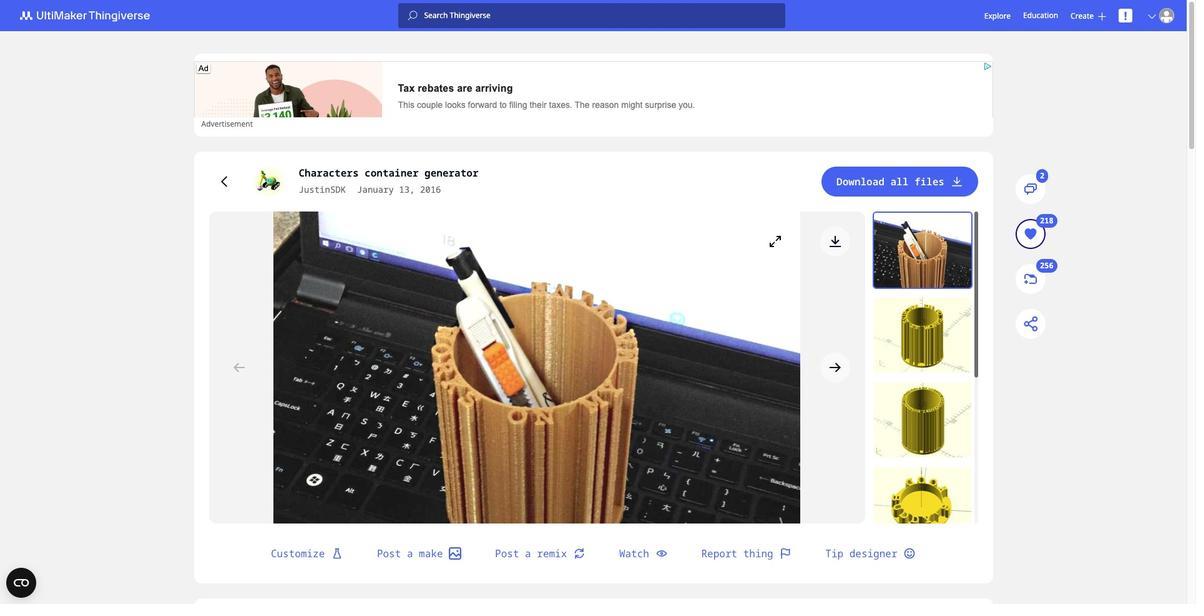 Task type: vqa. For each thing, say whether or not it's contained in the screenshot.
Paint Piramides's 1K
no



Task type: describe. For each thing, give the bounding box(es) containing it.
remix
[[537, 547, 567, 561]]

make
[[419, 547, 443, 561]]

characters
[[299, 166, 359, 180]]

generator
[[425, 166, 479, 180]]

post a make link
[[362, 539, 477, 569]]

256
[[1040, 261, 1054, 271]]

advertisement
[[201, 119, 253, 129]]

13,
[[399, 184, 415, 195]]

3 thumbnail representing an image or video in the carousel image from the top
[[874, 383, 971, 458]]

justinsdk link
[[299, 183, 346, 197]]

all
[[891, 175, 909, 189]]

container
[[365, 166, 419, 180]]

advertisement element
[[194, 61, 993, 160]]

report
[[702, 547, 738, 561]]

makerbot logo image
[[12, 8, 165, 23]]

post for post a remix
[[495, 547, 519, 561]]

carousel image representing the 3d design. either an user-provided picture or a 3d render. image
[[209, 212, 865, 524]]

post a remix link
[[480, 539, 601, 569]]

watch button
[[604, 539, 683, 569]]

customize link
[[256, 539, 358, 569]]

1 thumbnail representing an image or video in the carousel image from the top
[[874, 213, 971, 288]]

a for remix
[[525, 547, 531, 561]]

report thing link
[[687, 539, 807, 569]]



Task type: locate. For each thing, give the bounding box(es) containing it.
0 horizontal spatial avatar image
[[254, 167, 284, 197]]

post
[[377, 547, 401, 561], [495, 547, 519, 561]]

explore button
[[985, 10, 1011, 21]]

search control image
[[408, 11, 418, 21]]

tip designer
[[826, 547, 898, 561]]

1 horizontal spatial a
[[525, 547, 531, 561]]

2016
[[420, 184, 441, 195]]

create button
[[1071, 10, 1107, 21]]

1 vertical spatial avatar image
[[254, 167, 284, 197]]

download all files button
[[822, 167, 978, 197]]

create
[[1071, 10, 1094, 21]]

post left remix
[[495, 547, 519, 561]]

january 13, 2016
[[357, 184, 441, 195]]

avatar image
[[1160, 8, 1175, 23], [254, 167, 284, 197]]

education link
[[1024, 9, 1059, 22]]

a left remix
[[525, 547, 531, 561]]

download all files
[[837, 175, 945, 189]]

post for post a make
[[377, 547, 401, 561]]

customize
[[271, 547, 325, 561]]

1 post from the left
[[377, 547, 401, 561]]

1 horizontal spatial post
[[495, 547, 519, 561]]

0 horizontal spatial a
[[407, 547, 413, 561]]

a
[[407, 547, 413, 561], [525, 547, 531, 561]]

education
[[1024, 10, 1059, 21]]

4 thumbnail representing an image or video in the carousel image from the top
[[874, 468, 971, 543]]

tip designer button
[[811, 539, 931, 569]]

files
[[915, 175, 945, 189]]

1 horizontal spatial avatar image
[[1160, 8, 1175, 23]]

post a remix
[[495, 547, 567, 561]]

218
[[1040, 216, 1054, 226]]

avatar image left justinsdk
[[254, 167, 284, 197]]

explore
[[985, 10, 1011, 21]]

post left make
[[377, 547, 401, 561]]

a for make
[[407, 547, 413, 561]]

1 a from the left
[[407, 547, 413, 561]]

post a make
[[377, 547, 443, 561]]

avatar image right '!' link
[[1160, 8, 1175, 23]]

tip
[[826, 547, 844, 561]]

report thing
[[702, 547, 774, 561]]

january
[[357, 184, 394, 195]]

2
[[1040, 171, 1045, 181]]

2 thumbnail representing an image or video in the carousel image from the top
[[874, 298, 971, 373]]

2 post from the left
[[495, 547, 519, 561]]

thing
[[744, 547, 774, 561]]

open widget image
[[6, 568, 36, 598]]

designer
[[850, 547, 898, 561]]

characters container generator
[[299, 166, 479, 180]]

! link
[[1119, 8, 1133, 23]]

watch
[[619, 547, 649, 561]]

!
[[1124, 8, 1128, 23]]

download
[[837, 175, 885, 189]]

Search Thingiverse text field
[[418, 11, 786, 21]]

plusicon image
[[1099, 12, 1107, 20]]

a left make
[[407, 547, 413, 561]]

0 horizontal spatial post
[[377, 547, 401, 561]]

thumbnail representing an image or video in the carousel image
[[874, 213, 971, 288], [874, 298, 971, 373], [874, 383, 971, 458], [874, 468, 971, 543]]

justinsdk
[[299, 184, 346, 195]]

2 a from the left
[[525, 547, 531, 561]]

0 vertical spatial avatar image
[[1160, 8, 1175, 23]]



